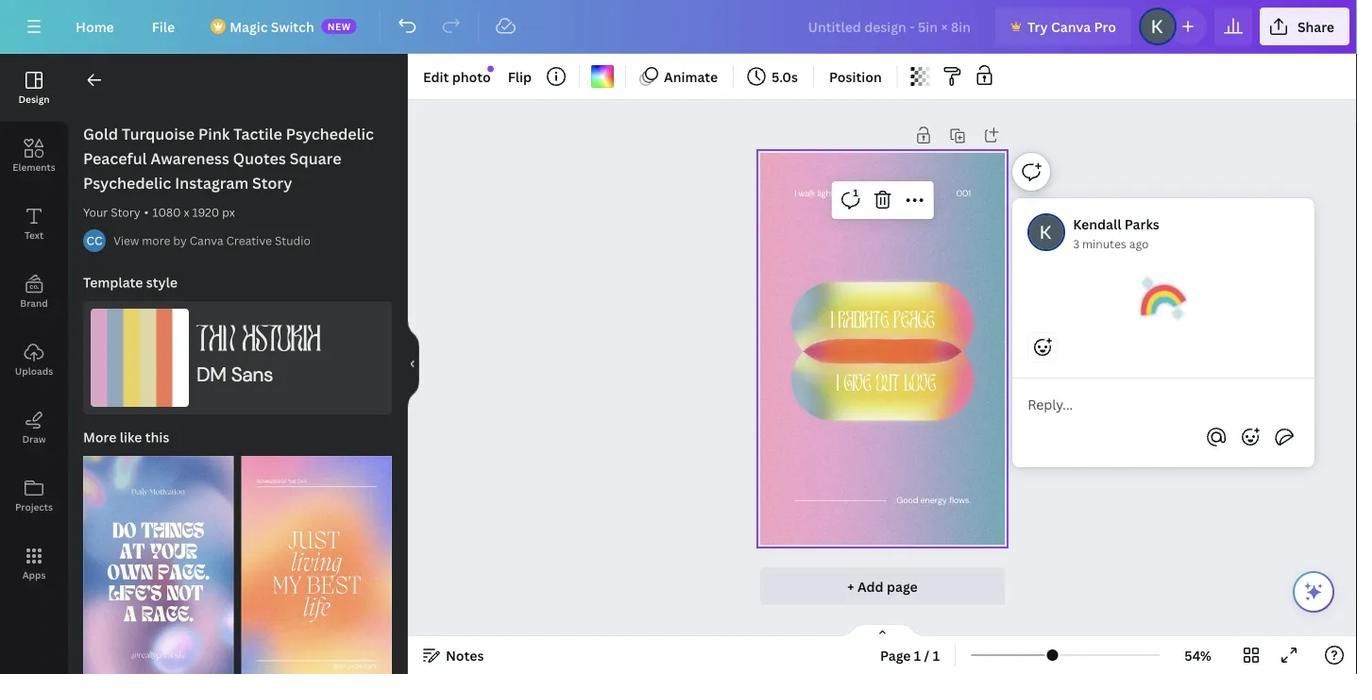 Task type: locate. For each thing, give the bounding box(es) containing it.
story up view
[[111, 205, 140, 220]]

design
[[18, 93, 50, 105]]

ago
[[1130, 236, 1149, 251]]

1 horizontal spatial i
[[831, 311, 834, 334]]

i left give
[[837, 375, 839, 398]]

turquoise
[[122, 124, 195, 144]]

psychedelic up the square
[[286, 124, 374, 144]]

radiate
[[838, 311, 889, 334]]

+ add page
[[848, 578, 918, 596]]

i for i radiate peace
[[831, 311, 834, 334]]

position button
[[822, 61, 890, 92]]

54% button
[[1168, 641, 1229, 671]]

page 1 / 1
[[881, 647, 940, 665]]

flows.
[[949, 495, 971, 507]]

square
[[290, 148, 342, 169]]

on
[[843, 187, 852, 199]]

view more by canva creative studio
[[113, 233, 311, 249]]

1 inside button
[[854, 187, 859, 199]]

out
[[876, 375, 900, 398]]

kendall parks 3 minutes ago
[[1074, 215, 1160, 251]]

3
[[1074, 236, 1080, 251]]

1 horizontal spatial this
[[855, 187, 869, 199]]

creative
[[226, 233, 272, 249]]

file
[[152, 17, 175, 35]]

pro
[[1095, 17, 1117, 35]]

0 vertical spatial canva
[[1052, 17, 1092, 35]]

gold
[[83, 124, 118, 144]]

psychedelic down peaceful
[[83, 173, 171, 193]]

0 horizontal spatial story
[[111, 205, 140, 220]]

i for i give out love
[[837, 375, 839, 398]]

2 horizontal spatial 1
[[933, 647, 940, 665]]

switch
[[271, 17, 314, 35]]

canva creative studio element
[[83, 230, 106, 252]]

by
[[173, 233, 187, 249]]

orange pink textured gradient motivational quote instagram story group
[[241, 445, 392, 675]]

1 right /
[[933, 647, 940, 665]]

1 horizontal spatial story
[[252, 173, 292, 193]]

1
[[854, 187, 859, 199], [915, 647, 922, 665], [933, 647, 940, 665]]

edit photo button
[[416, 61, 499, 92]]

2 horizontal spatial i
[[837, 375, 839, 398]]

i walk lightly on this earth.
[[795, 187, 893, 199]]

share
[[1298, 17, 1335, 35]]

try canva pro button
[[996, 8, 1132, 45]]

no color image
[[592, 65, 614, 88]]

love
[[904, 375, 936, 398]]

projects
[[15, 501, 53, 514]]

this
[[855, 187, 869, 199], [145, 429, 169, 446]]

psychedelic
[[286, 124, 374, 144], [83, 173, 171, 193]]

more like this
[[83, 429, 169, 446]]

magic
[[230, 17, 268, 35]]

pink
[[198, 124, 230, 144]]

i left radiate
[[831, 311, 834, 334]]

1 left /
[[915, 647, 922, 665]]

/
[[925, 647, 930, 665]]

+
[[848, 578, 855, 596]]

brand button
[[0, 258, 68, 326]]

this right on
[[855, 187, 869, 199]]

brand
[[20, 297, 48, 309]]

peaceful
[[83, 148, 147, 169]]

tan
[[197, 324, 235, 362]]

side panel tab list
[[0, 54, 68, 598]]

this right like
[[145, 429, 169, 446]]

main menu bar
[[0, 0, 1358, 54]]

0 horizontal spatial i
[[795, 187, 797, 199]]

story down quotes
[[252, 173, 292, 193]]

54%
[[1185, 647, 1212, 665]]

canva
[[1052, 17, 1092, 35], [190, 233, 224, 249]]

your story
[[83, 205, 140, 220]]

more
[[142, 233, 171, 249]]

view
[[113, 233, 139, 249]]

design button
[[0, 54, 68, 122]]

1 horizontal spatial canva
[[1052, 17, 1092, 35]]

lightly
[[818, 187, 841, 199]]

0 vertical spatial this
[[855, 187, 869, 199]]

kendall parks list
[[1013, 198, 1323, 528]]

earth.
[[871, 187, 893, 199]]

awareness
[[151, 148, 229, 169]]

parks
[[1125, 215, 1160, 233]]

1 vertical spatial this
[[145, 429, 169, 446]]

i
[[795, 187, 797, 199], [831, 311, 834, 334], [837, 375, 839, 398]]

file button
[[137, 8, 190, 45]]

story
[[252, 173, 292, 193], [111, 205, 140, 220]]

1 right on
[[854, 187, 859, 199]]

+ add page button
[[760, 568, 1006, 606]]

0 vertical spatial story
[[252, 173, 292, 193]]

blue pink minimalist gradient quote instagram story group
[[83, 445, 234, 675]]

1 vertical spatial canva
[[190, 233, 224, 249]]

canva creative studio image
[[83, 230, 106, 252]]

i for i walk lightly on this earth.
[[795, 187, 797, 199]]

apps button
[[0, 530, 68, 598]]

view more by canva creative studio button
[[113, 231, 311, 250]]

2 vertical spatial i
[[837, 375, 839, 398]]

1 vertical spatial psychedelic
[[83, 173, 171, 193]]

new
[[328, 20, 351, 33]]

peace
[[894, 311, 935, 334]]

0 horizontal spatial 1
[[854, 187, 859, 199]]

canva right 'try'
[[1052, 17, 1092, 35]]

draw button
[[0, 394, 68, 462]]

1 horizontal spatial psychedelic
[[286, 124, 374, 144]]

blue pink minimalist gradient quote instagram story image
[[83, 456, 234, 675]]

0 vertical spatial i
[[795, 187, 797, 199]]

share button
[[1260, 8, 1350, 45]]

canva right by
[[190, 233, 224, 249]]

0 horizontal spatial psychedelic
[[83, 173, 171, 193]]

tan astoria dm sans
[[197, 324, 321, 388]]

1 vertical spatial i
[[831, 311, 834, 334]]

1 horizontal spatial 1
[[915, 647, 922, 665]]

try canva pro
[[1028, 17, 1117, 35]]

5.0s button
[[742, 61, 806, 92]]

i left 'walk'
[[795, 187, 797, 199]]



Task type: vqa. For each thing, say whether or not it's contained in the screenshot.
Cream Black Refined Luxe Elegant Article Page A4 Document group
no



Task type: describe. For each thing, give the bounding box(es) containing it.
orange pink textured gradient motivational quote instagram story image
[[241, 456, 392, 675]]

good
[[897, 495, 919, 507]]

1080 x 1920 px
[[152, 205, 235, 220]]

1920
[[192, 205, 219, 220]]

edit
[[423, 68, 449, 86]]

page
[[887, 578, 918, 596]]

001
[[957, 187, 971, 199]]

flip button
[[501, 61, 540, 92]]

0 horizontal spatial this
[[145, 429, 169, 446]]

px
[[222, 205, 235, 220]]

Design title text field
[[793, 8, 988, 45]]

uploads button
[[0, 326, 68, 394]]

dm
[[197, 362, 226, 388]]

story inside gold turquoise pink tactile psychedelic peaceful awareness quotes square psychedelic instagram story
[[252, 173, 292, 193]]

template style
[[83, 274, 178, 291]]

position
[[830, 68, 882, 86]]

elements
[[13, 161, 55, 173]]

0 horizontal spatial canva
[[190, 233, 224, 249]]

more
[[83, 429, 117, 446]]

edit photo
[[423, 68, 491, 86]]

your
[[83, 205, 108, 220]]

0 vertical spatial psychedelic
[[286, 124, 374, 144]]

Reply draft. Add a reply or @mention. text field
[[1028, 394, 1300, 415]]

notes
[[446, 647, 484, 665]]

photo
[[452, 68, 491, 86]]

instagram
[[175, 173, 249, 193]]

notes button
[[416, 641, 492, 671]]

text
[[24, 229, 44, 241]]

sans
[[231, 362, 273, 388]]

apps
[[22, 569, 46, 582]]

kendall
[[1074, 215, 1122, 233]]

like
[[120, 429, 142, 446]]

elements button
[[0, 122, 68, 190]]

minutes
[[1083, 236, 1127, 251]]

text button
[[0, 190, 68, 258]]

good energy flows.
[[897, 495, 971, 507]]

animate
[[664, 68, 718, 86]]

give
[[844, 375, 872, 398]]

home
[[76, 17, 114, 35]]

add
[[858, 578, 884, 596]]

i give out love
[[837, 375, 936, 398]]

canva assistant image
[[1303, 581, 1326, 604]]

template
[[83, 274, 143, 291]]

canva inside the main menu bar
[[1052, 17, 1092, 35]]

walk
[[799, 187, 816, 199]]

projects button
[[0, 462, 68, 530]]

5.0s
[[772, 68, 798, 86]]

animate button
[[634, 61, 726, 92]]

draw
[[22, 433, 46, 446]]

new image
[[488, 66, 494, 72]]

tactile
[[234, 124, 282, 144]]

1 button
[[836, 185, 866, 215]]

magic switch
[[230, 17, 314, 35]]

x
[[184, 205, 189, 220]]

studio
[[275, 233, 311, 249]]

astoria
[[242, 324, 321, 362]]

flip
[[508, 68, 532, 86]]

style
[[146, 274, 178, 291]]

quotes
[[233, 148, 286, 169]]

page
[[881, 647, 911, 665]]

expressing gratitude image
[[1142, 276, 1187, 321]]

i radiate peace
[[831, 311, 935, 334]]

show pages image
[[838, 624, 928, 639]]

uploads
[[15, 365, 53, 377]]

home link
[[60, 8, 129, 45]]

energy
[[921, 495, 947, 507]]

gold turquoise pink tactile psychedelic peaceful awareness quotes square psychedelic instagram story
[[83, 124, 374, 193]]

1080
[[152, 205, 181, 220]]

hide image
[[407, 319, 420, 410]]

1 vertical spatial story
[[111, 205, 140, 220]]

try
[[1028, 17, 1048, 35]]



